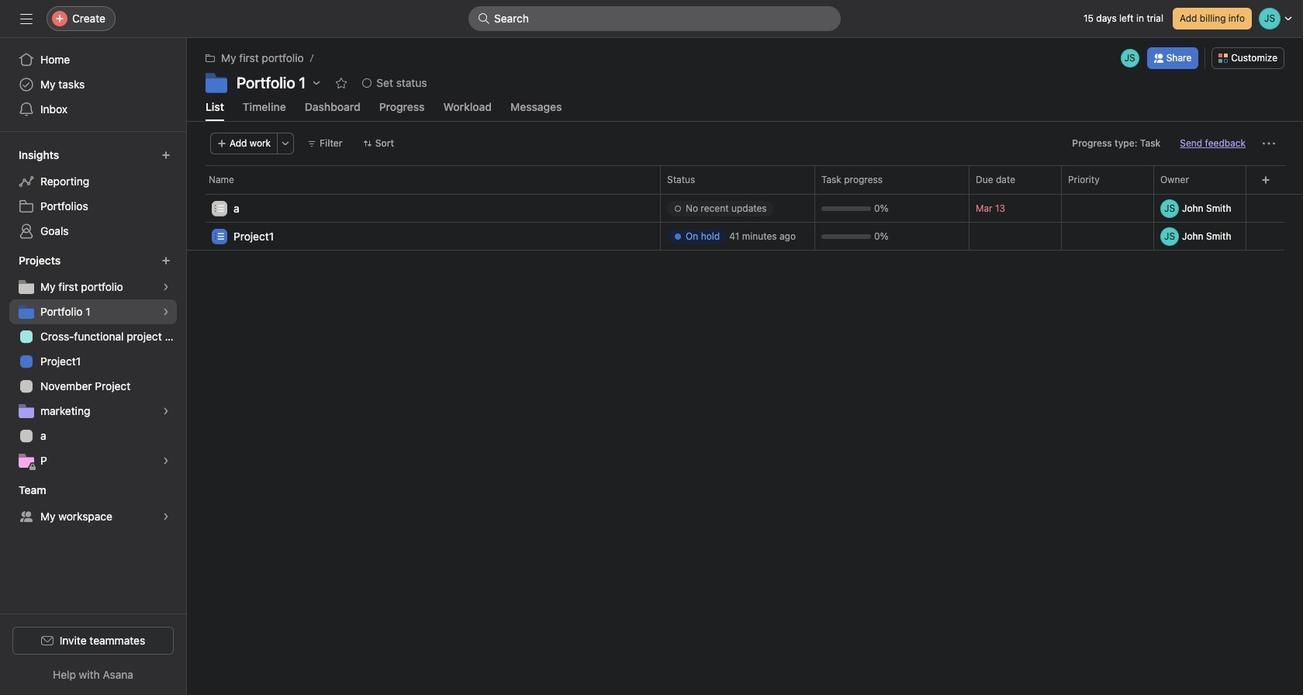 Task type: vqa. For each thing, say whether or not it's contained in the screenshot.
See details, My workspace "Image"
yes



Task type: describe. For each thing, give the bounding box(es) containing it.
add field image
[[1261, 175, 1271, 185]]

remove image
[[1243, 204, 1253, 213]]

global element
[[0, 38, 186, 131]]

see details, portfolio 1 image
[[161, 307, 171, 317]]

new insights image
[[161, 151, 171, 160]]

3 row from the top
[[187, 194, 1304, 224]]

see details, my workspace image
[[161, 512, 171, 522]]

1 row from the top
[[187, 165, 1304, 194]]

2 row from the top
[[187, 193, 1304, 195]]

hide sidebar image
[[20, 12, 33, 25]]

see details, my first portfolio image
[[161, 282, 171, 292]]

see details, marketing image
[[161, 407, 171, 416]]

see details, p image
[[161, 456, 171, 466]]

insights element
[[0, 141, 186, 247]]

add to starred image
[[336, 77, 348, 89]]



Task type: locate. For each thing, give the bounding box(es) containing it.
due date for project1 cell
[[969, 222, 1062, 251]]

list image for first row from the bottom
[[215, 232, 224, 241]]

more actions image
[[1263, 137, 1276, 150]]

teams element
[[0, 477, 186, 532]]

2 list image from the top
[[215, 232, 224, 241]]

list box
[[469, 6, 841, 31]]

list image
[[215, 204, 224, 213], [215, 232, 224, 241]]

projects element
[[0, 247, 186, 477]]

0 vertical spatial list image
[[215, 204, 224, 213]]

1 vertical spatial list image
[[215, 232, 224, 241]]

cell
[[187, 194, 661, 224], [660, 194, 816, 223], [1154, 194, 1256, 223], [187, 222, 661, 252], [660, 222, 816, 251]]

list image for second row from the bottom
[[215, 204, 224, 213]]

row
[[187, 165, 1304, 194], [187, 193, 1304, 195], [187, 194, 1304, 224], [187, 222, 1304, 252]]

new project or portfolio image
[[161, 256, 171, 265]]

4 row from the top
[[187, 222, 1304, 252]]

1 list image from the top
[[215, 204, 224, 213]]

more actions image
[[281, 139, 290, 148]]

prominent image
[[478, 12, 490, 25]]



